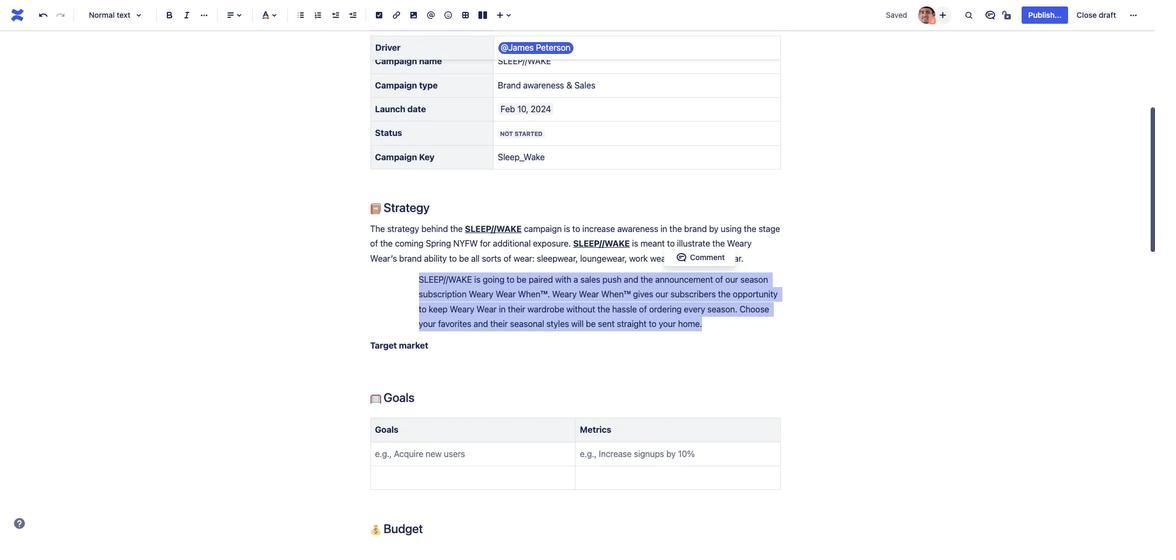 Task type: locate. For each thing, give the bounding box(es) containing it.
1 vertical spatial is
[[632, 239, 638, 249]]

driver
[[375, 43, 400, 52]]

awareness up 2024
[[523, 80, 564, 90]]

the up illustrate
[[669, 224, 682, 234]]

is for when™️.
[[474, 275, 480, 285]]

weary up wear.
[[727, 239, 752, 249]]

weary inside is meant to illustrate the weary wear's brand ability to be all sorts of wear: sleepwear, loungewear, work wear, and
[[727, 239, 752, 249]]

numbered list ⌘⇧7 image
[[312, 9, 325, 22]]

layouts image
[[476, 9, 489, 22]]

1 campaign from the top
[[375, 56, 417, 66]]

brand down coming
[[399, 254, 422, 263]]

2 vertical spatial and
[[474, 319, 488, 329]]

campaign
[[524, 224, 562, 234]]

sleep//wake up 'subscription'
[[419, 275, 472, 285]]

our
[[725, 275, 738, 285], [656, 290, 668, 299]]

campaign key
[[375, 152, 434, 162]]

1 horizontal spatial &
[[566, 80, 572, 90]]

0 horizontal spatial in
[[499, 305, 506, 314]]

normal text button
[[78, 3, 152, 27]]

janet knowles & tisha morrel
[[498, 32, 613, 42]]

action item image
[[373, 9, 386, 22]]

their
[[508, 305, 525, 314], [490, 319, 508, 329]]

0 vertical spatial their
[[508, 305, 525, 314]]

comment icon image
[[984, 9, 997, 22]]

awareness up meant
[[617, 224, 658, 234]]

0 vertical spatial be
[[459, 254, 469, 263]]

1 vertical spatial in
[[499, 305, 506, 314]]

sent
[[598, 319, 615, 329]]

key
[[419, 152, 434, 162]]

& left sales
[[566, 80, 572, 90]]

text
[[117, 10, 130, 19]]

season.
[[707, 305, 737, 314]]

:notebook_with_decorative_cover: image
[[370, 204, 381, 215], [370, 204, 381, 215]]

is inside sleep//wake is going to be paired with a sales push and the announcement of our season subscription weary wear when™️. weary wear when™️ gives our subscribers the opportunity to keep weary wear in their wardrobe without the hassle of ordering every season. choose your favorites and their seasonal styles will be sent straight to your home.
[[474, 275, 480, 285]]

sorts
[[482, 254, 501, 263]]

confluence image
[[9, 6, 26, 24]]

0 vertical spatial campaign
[[375, 56, 417, 66]]

2 vertical spatial campaign
[[375, 152, 417, 162]]

is meant to illustrate the weary wear's brand ability to be all sorts of wear: sleepwear, loungewear, work wear, and
[[370, 239, 754, 263]]

0 horizontal spatial your
[[419, 319, 436, 329]]

your
[[419, 319, 436, 329], [659, 319, 676, 329]]

their up seasonal
[[508, 305, 525, 314]]

gives
[[633, 290, 653, 299]]

0 horizontal spatial brand
[[399, 254, 422, 263]]

mention image
[[424, 9, 437, 22]]

campaign down driver
[[375, 56, 417, 66]]

0 vertical spatial awareness
[[523, 80, 564, 90]]

0 vertical spatial in
[[660, 224, 667, 234]]

in inside sleep//wake is going to be paired with a sales push and the announcement of our season subscription weary wear when™️. weary wear when™️ gives our subscribers the opportunity to keep weary wear in their wardrobe without the hassle of ordering every season. choose your favorites and their seasonal styles will be sent straight to your home.
[[499, 305, 506, 314]]

outdent ⇧tab image
[[329, 9, 342, 22]]

coming
[[395, 239, 424, 249]]

with
[[555, 275, 571, 285]]

:goal: image
[[370, 394, 381, 404]]

2 vertical spatial is
[[474, 275, 480, 285]]

1 vertical spatial our
[[656, 290, 668, 299]]

is up work
[[632, 239, 638, 249]]

of
[[370, 239, 378, 249], [504, 254, 511, 263], [715, 275, 723, 285], [639, 305, 647, 314]]

0 vertical spatial our
[[725, 275, 738, 285]]

campaign down status
[[375, 152, 417, 162]]

will
[[571, 319, 584, 329]]

comment button
[[668, 251, 731, 264]]

for
[[480, 239, 491, 249]]

publish... button
[[1022, 6, 1068, 24]]

more formatting image
[[198, 9, 211, 22]]

brand up illustrate
[[684, 224, 707, 234]]

is for exposure.
[[564, 224, 570, 234]]

saved
[[886, 10, 907, 19]]

0 horizontal spatial &
[[556, 32, 562, 42]]

sales
[[580, 275, 600, 285]]

1 vertical spatial awareness
[[617, 224, 658, 234]]

hassle
[[612, 305, 637, 314]]

feb 10, 2024
[[501, 104, 551, 114]]

0 vertical spatial and
[[673, 254, 687, 263]]

italic ⌘i image
[[180, 9, 193, 22]]

1 horizontal spatial and
[[624, 275, 638, 285]]

goals
[[381, 390, 414, 405], [375, 425, 398, 435]]

not started
[[500, 130, 543, 137]]

push
[[602, 275, 622, 285]]

bullet list ⌘⇧8 image
[[294, 9, 307, 22]]

informed
[[375, 32, 413, 42]]

is inside campaign is to increase awareness in the brand by using the stage of the coming spring nyfw for additional exposure.
[[564, 224, 570, 234]]

0 horizontal spatial is
[[474, 275, 480, 285]]

1 horizontal spatial be
[[517, 275, 526, 285]]

to up wear,
[[667, 239, 675, 249]]

wear.
[[723, 254, 744, 263]]

of down gives
[[639, 305, 647, 314]]

and right push
[[624, 275, 638, 285]]

goals down target market
[[381, 390, 414, 405]]

1 your from the left
[[419, 319, 436, 329]]

& for tisha
[[556, 32, 562, 42]]

is up exposure.
[[564, 224, 570, 234]]

of down the the
[[370, 239, 378, 249]]

1 vertical spatial &
[[566, 80, 572, 90]]

confluence image
[[9, 6, 26, 24]]

1 horizontal spatial is
[[564, 224, 570, 234]]

stage
[[759, 224, 780, 234]]

be
[[459, 254, 469, 263], [517, 275, 526, 285], [586, 319, 596, 329]]

and right wear,
[[673, 254, 687, 263]]

sleep//wake down @james
[[498, 56, 551, 66]]

:moneybag: image
[[370, 525, 381, 535]]

0 vertical spatial brand
[[684, 224, 707, 234]]

0 vertical spatial is
[[564, 224, 570, 234]]

2 horizontal spatial be
[[586, 319, 596, 329]]

the up workout wear.
[[712, 239, 725, 249]]

3 campaign from the top
[[375, 152, 417, 162]]

weary down with
[[552, 290, 577, 299]]

be up when™️. on the left bottom
[[517, 275, 526, 285]]

no restrictions image
[[1001, 9, 1014, 22]]

0 horizontal spatial be
[[459, 254, 469, 263]]

the
[[450, 224, 463, 234], [669, 224, 682, 234], [744, 224, 756, 234], [380, 239, 393, 249], [712, 239, 725, 249], [640, 275, 653, 285], [718, 290, 731, 299], [597, 305, 610, 314]]

the right using
[[744, 224, 756, 234]]

your down keep at the bottom of page
[[419, 319, 436, 329]]

goals down :goal: icon
[[375, 425, 398, 435]]

redo ⌘⇧z image
[[54, 9, 67, 22]]

brand
[[684, 224, 707, 234], [399, 254, 422, 263]]

2024
[[531, 104, 551, 114]]

keep
[[429, 305, 448, 314]]

in
[[660, 224, 667, 234], [499, 305, 506, 314]]

is
[[564, 224, 570, 234], [632, 239, 638, 249], [474, 275, 480, 285]]

2 horizontal spatial and
[[673, 254, 687, 263]]

launch date
[[375, 104, 426, 114]]

1 vertical spatial be
[[517, 275, 526, 285]]

:goal: image
[[370, 394, 381, 404]]

the strategy behind the sleep//wake
[[370, 224, 522, 234]]

of inside campaign is to increase awareness in the brand by using the stage of the coming spring nyfw for additional exposure.
[[370, 239, 378, 249]]

wear:
[[514, 254, 535, 263]]

weary
[[727, 239, 752, 249], [469, 290, 493, 299], [552, 290, 577, 299], [450, 305, 474, 314]]

campaign for campaign name
[[375, 56, 417, 66]]

your down the ordering on the bottom of the page
[[659, 319, 676, 329]]

campaign type
[[375, 80, 438, 90]]

to left increase
[[572, 224, 580, 234]]

close
[[1077, 10, 1097, 19]]

brand inside campaign is to increase awareness in the brand by using the stage of the coming spring nyfw for additional exposure.
[[684, 224, 707, 234]]

be right will
[[586, 319, 596, 329]]

1 horizontal spatial awareness
[[617, 224, 658, 234]]

in down going
[[499, 305, 506, 314]]

exposure.
[[533, 239, 571, 249]]

and inside is meant to illustrate the weary wear's brand ability to be all sorts of wear: sleepwear, loungewear, work wear, and
[[673, 254, 687, 263]]

of inside is meant to illustrate the weary wear's brand ability to be all sorts of wear: sleepwear, loungewear, work wear, and
[[504, 254, 511, 263]]

weary up favorites
[[450, 305, 474, 314]]

and right favorites
[[474, 319, 488, 329]]

budget
[[381, 521, 423, 536]]

campaign up launch date
[[375, 80, 417, 90]]

the
[[370, 224, 385, 234]]

0 horizontal spatial and
[[474, 319, 488, 329]]

our down wear.
[[725, 275, 738, 285]]

opportunity
[[733, 290, 778, 299]]

the up wear's
[[380, 239, 393, 249]]

1 vertical spatial and
[[624, 275, 638, 285]]

their left seasonal
[[490, 319, 508, 329]]

sleep//wake up for
[[465, 224, 522, 234]]

is left going
[[474, 275, 480, 285]]

brand inside is meant to illustrate the weary wear's brand ability to be all sorts of wear: sleepwear, loungewear, work wear, and
[[399, 254, 422, 263]]

to
[[572, 224, 580, 234], [667, 239, 675, 249], [449, 254, 457, 263], [507, 275, 514, 285], [419, 305, 427, 314], [649, 319, 656, 329]]

our up the ordering on the bottom of the page
[[656, 290, 668, 299]]

2 campaign from the top
[[375, 80, 417, 90]]

without
[[566, 305, 595, 314]]

2 horizontal spatial is
[[632, 239, 638, 249]]

sales
[[575, 80, 595, 90]]

0 vertical spatial &
[[556, 32, 562, 42]]

bold ⌘b image
[[163, 9, 176, 22]]

1 horizontal spatial brand
[[684, 224, 707, 234]]

subscription
[[419, 290, 467, 299]]

campaign
[[375, 56, 417, 66], [375, 80, 417, 90], [375, 152, 417, 162]]

brand for ability
[[399, 254, 422, 263]]

james peterson image
[[918, 6, 935, 24]]

sleep//wake is going to be paired with a sales push and the announcement of our season subscription weary wear when™️. weary wear when™️ gives our subscribers the opportunity to keep weary wear in their wardrobe without the hassle of ordering every season. choose your favorites and their seasonal styles will be sent straight to your home.
[[419, 275, 780, 329]]

be left all
[[459, 254, 469, 263]]

1 vertical spatial campaign
[[375, 80, 417, 90]]

1 vertical spatial brand
[[399, 254, 422, 263]]

season
[[740, 275, 768, 285]]

in up meant
[[660, 224, 667, 234]]

workout wear.
[[690, 254, 744, 263]]

metrics
[[580, 425, 611, 435]]

1 horizontal spatial in
[[660, 224, 667, 234]]

& up peterson
[[556, 32, 562, 42]]

1 horizontal spatial your
[[659, 319, 676, 329]]

not
[[500, 130, 513, 137]]

normal text
[[89, 10, 130, 19]]

janet
[[498, 32, 519, 42]]

campaign for campaign type
[[375, 80, 417, 90]]

&
[[556, 32, 562, 42], [566, 80, 572, 90]]

1 horizontal spatial our
[[725, 275, 738, 285]]

add image, video, or file image
[[407, 9, 420, 22]]

of down additional
[[504, 254, 511, 263]]

normal
[[89, 10, 115, 19]]

close draft
[[1077, 10, 1116, 19]]

emoji image
[[442, 9, 455, 22]]

announcement
[[655, 275, 713, 285]]



Task type: describe. For each thing, give the bounding box(es) containing it.
when™️.
[[518, 290, 550, 299]]

brand awareness & sales
[[498, 80, 595, 90]]

spring
[[426, 239, 451, 249]]

subscribers
[[671, 290, 716, 299]]

loungewear,
[[580, 254, 627, 263]]

wear's
[[370, 254, 397, 263]]

weary down going
[[469, 290, 493, 299]]

behind
[[421, 224, 448, 234]]

home.
[[678, 319, 702, 329]]

target
[[370, 341, 397, 350]]

wardrobe
[[528, 305, 564, 314]]

& for sales
[[566, 80, 572, 90]]

ordering
[[649, 305, 682, 314]]

find and replace image
[[962, 9, 975, 22]]

date
[[407, 104, 426, 114]]

choose
[[740, 305, 769, 314]]

awareness inside campaign is to increase awareness in the brand by using the stage of the coming spring nyfw for additional exposure.
[[617, 224, 658, 234]]

help image
[[13, 517, 26, 530]]

editable content region
[[353, 0, 798, 536]]

all
[[471, 254, 480, 263]]

draft
[[1099, 10, 1116, 19]]

favorites
[[438, 319, 471, 329]]

link image
[[390, 9, 403, 22]]

market
[[399, 341, 428, 350]]

the up "sent"
[[597, 305, 610, 314]]

nyfw
[[453, 239, 478, 249]]

the inside is meant to illustrate the weary wear's brand ability to be all sorts of wear: sleepwear, loungewear, work wear, and
[[712, 239, 725, 249]]

ability
[[424, 254, 447, 263]]

the up season.
[[718, 290, 731, 299]]

morrel
[[588, 32, 613, 42]]

is inside is meant to illustrate the weary wear's brand ability to be all sorts of wear: sleepwear, loungewear, work wear, and
[[632, 239, 638, 249]]

started
[[515, 130, 543, 137]]

type
[[419, 80, 438, 90]]

align left image
[[224, 9, 237, 22]]

the up gives
[[640, 275, 653, 285]]

0 horizontal spatial our
[[656, 290, 668, 299]]

status
[[375, 128, 402, 138]]

tisha
[[564, 32, 585, 42]]

@james peterson
[[500, 43, 570, 52]]

invite to edit image
[[937, 8, 950, 21]]

comment
[[690, 253, 725, 262]]

strategy
[[381, 201, 430, 215]]

meant
[[640, 239, 665, 249]]

of down workout wear.
[[715, 275, 723, 285]]

sleep//wake up "loungewear," at the top right of page
[[573, 239, 630, 249]]

more image
[[1127, 9, 1140, 22]]

sleep//wake inside sleep//wake is going to be paired with a sales push and the announcement of our season subscription weary wear when™️. weary wear when™️ gives our subscribers the opportunity to keep weary wear in their wardrobe without the hassle of ordering every season. choose your favorites and their seasonal styles will be sent straight to your home.
[[419, 275, 472, 285]]

table image
[[459, 9, 472, 22]]

a
[[574, 275, 578, 285]]

publish...
[[1028, 10, 1062, 19]]

10,
[[517, 104, 528, 114]]

increase
[[582, 224, 615, 234]]

2 your from the left
[[659, 319, 676, 329]]

campaign is to increase awareness in the brand by using the stage of the coming spring nyfw for additional exposure.
[[370, 224, 782, 249]]

the up 'nyfw'
[[450, 224, 463, 234]]

brand
[[498, 80, 521, 90]]

target market
[[370, 341, 428, 350]]

comment image
[[675, 251, 688, 264]]

additional
[[493, 239, 531, 249]]

styles
[[546, 319, 569, 329]]

to right going
[[507, 275, 514, 285]]

to down the ordering on the bottom of the page
[[649, 319, 656, 329]]

@james
[[500, 43, 533, 52]]

undo ⌘z image
[[37, 9, 50, 22]]

by
[[709, 224, 718, 234]]

close draft button
[[1070, 6, 1123, 24]]

seasonal
[[510, 319, 544, 329]]

indent tab image
[[346, 9, 359, 22]]

using
[[721, 224, 742, 234]]

when™️
[[601, 290, 631, 299]]

to inside campaign is to increase awareness in the brand by using the stage of the coming spring nyfw for additional exposure.
[[572, 224, 580, 234]]

wear,
[[650, 254, 671, 263]]

1 vertical spatial goals
[[375, 425, 398, 435]]

launch
[[375, 104, 405, 114]]

every
[[684, 305, 705, 314]]

:moneybag: image
[[370, 525, 381, 535]]

campaign for campaign key
[[375, 152, 417, 162]]

sleep_wake
[[498, 152, 545, 162]]

knowles
[[522, 32, 554, 42]]

be inside is meant to illustrate the weary wear's brand ability to be all sorts of wear: sleepwear, loungewear, work wear, and
[[459, 254, 469, 263]]

campaign name
[[375, 56, 442, 66]]

sleepwear,
[[537, 254, 578, 263]]

going
[[483, 275, 504, 285]]

paired
[[529, 275, 553, 285]]

1 vertical spatial their
[[490, 319, 508, 329]]

0 horizontal spatial awareness
[[523, 80, 564, 90]]

brand for by
[[684, 224, 707, 234]]

to left keep at the bottom of page
[[419, 305, 427, 314]]

straight
[[617, 319, 647, 329]]

workout
[[690, 254, 721, 263]]

strategy
[[387, 224, 419, 234]]

in inside campaign is to increase awareness in the brand by using the stage of the coming spring nyfw for additional exposure.
[[660, 224, 667, 234]]

work
[[629, 254, 648, 263]]

name
[[419, 56, 442, 66]]

feb
[[501, 104, 515, 114]]

0 vertical spatial goals
[[381, 390, 414, 405]]

to right ability
[[449, 254, 457, 263]]

2 vertical spatial be
[[586, 319, 596, 329]]

illustrate
[[677, 239, 710, 249]]



Task type: vqa. For each thing, say whether or not it's contained in the screenshot.
bottom the "to"
no



